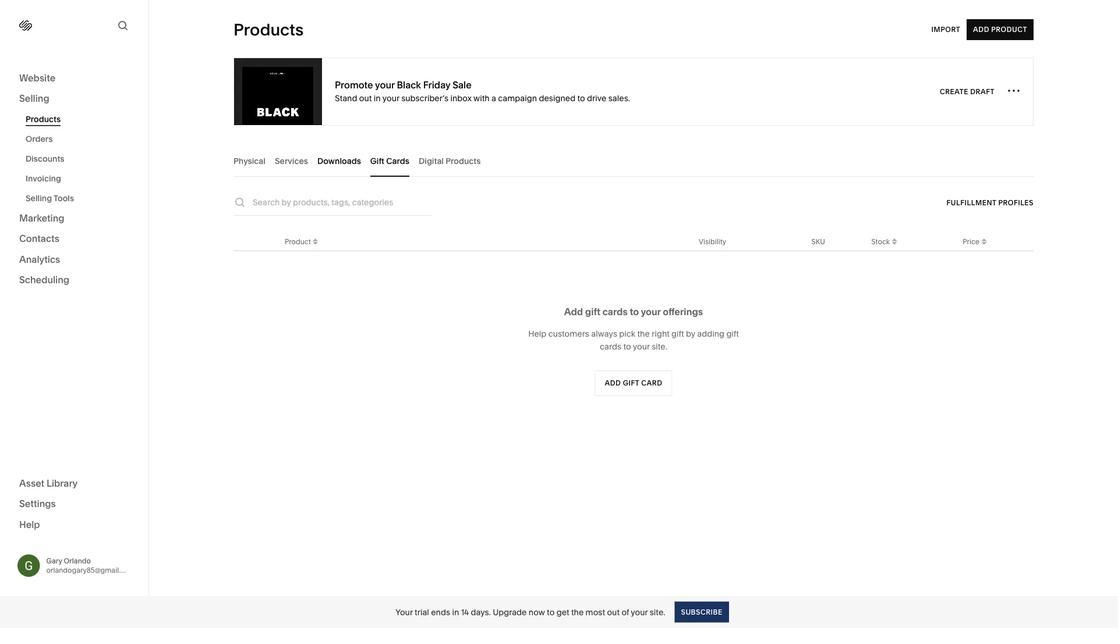 Task type: vqa. For each thing, say whether or not it's contained in the screenshot.
Help corresponding to Help customers always pick the right gift by adding gift cards to your site.
yes



Task type: describe. For each thing, give the bounding box(es) containing it.
fulfillment profiles
[[947, 199, 1034, 207]]

digital
[[419, 156, 444, 166]]

subscribe
[[681, 609, 723, 617]]

by
[[686, 329, 695, 339]]

gift cards
[[370, 156, 409, 166]]

a
[[491, 93, 496, 103]]

invoicing
[[26, 174, 61, 184]]

adding
[[697, 329, 724, 339]]

cards
[[386, 156, 409, 166]]

asset
[[19, 478, 44, 489]]

gift
[[370, 156, 384, 166]]

help for help
[[19, 519, 40, 531]]

help for help customers always pick the right gift by adding gift cards to your site.
[[528, 329, 546, 339]]

to inside the promote your black friday sale stand out in your subscriber's inbox with a campaign designed to drive sales.
[[577, 93, 585, 103]]

subscribe button
[[675, 602, 729, 623]]

add gift cards to your offerings
[[564, 306, 703, 318]]

designed
[[539, 93, 575, 103]]

products inside products link
[[26, 114, 61, 124]]

downloads
[[317, 156, 361, 166]]

orders link
[[26, 129, 136, 149]]

fulfillment profiles button
[[947, 192, 1034, 213]]

14
[[461, 608, 469, 618]]

selling tools link
[[26, 189, 136, 208]]

to up pick
[[630, 306, 639, 318]]

visibility
[[699, 238, 726, 246]]

right
[[652, 329, 670, 339]]

gift cards button
[[370, 145, 409, 177]]

0 vertical spatial products
[[234, 20, 304, 40]]

fulfillment
[[947, 199, 996, 207]]

always
[[591, 329, 617, 339]]

create draft
[[940, 87, 995, 96]]

asset library
[[19, 478, 78, 489]]

1 vertical spatial product
[[285, 238, 311, 246]]

to left get in the bottom of the page
[[547, 608, 555, 618]]

downloads button
[[317, 145, 361, 177]]

stock
[[871, 238, 890, 246]]

your
[[396, 608, 413, 618]]

asset library link
[[19, 477, 129, 491]]

selling tools
[[26, 194, 74, 204]]

trial
[[415, 608, 429, 618]]

website
[[19, 72, 56, 84]]

with
[[473, 93, 490, 103]]

pick
[[619, 329, 635, 339]]

create draft button
[[940, 81, 995, 102]]

gary orlando orlandogary85@gmail.com
[[46, 557, 135, 575]]

inbox
[[450, 93, 472, 103]]

your down black
[[382, 93, 399, 103]]

digital products
[[419, 156, 481, 166]]

subscriber's
[[401, 93, 448, 103]]

campaign
[[498, 93, 537, 103]]

sale
[[453, 79, 472, 91]]

your up right
[[641, 306, 661, 318]]

1 vertical spatial out
[[607, 608, 620, 618]]

import button
[[931, 19, 960, 40]]

your inside help customers always pick the right gift by adding gift cards to your site.
[[633, 342, 650, 352]]

your left black
[[375, 79, 395, 91]]

draft
[[970, 87, 995, 96]]

services button
[[275, 145, 308, 177]]

get
[[556, 608, 569, 618]]

scheduling
[[19, 275, 69, 286]]

price
[[963, 238, 979, 246]]

site. inside help customers always pick the right gift by adding gift cards to your site.
[[652, 342, 667, 352]]

card
[[641, 379, 662, 388]]

settings
[[19, 499, 56, 510]]

products link
[[26, 109, 136, 129]]

library
[[47, 478, 78, 489]]

promote your black friday sale stand out in your subscriber's inbox with a campaign designed to drive sales.
[[335, 79, 630, 103]]

digital products button
[[419, 145, 481, 177]]

1 vertical spatial site.
[[650, 608, 665, 618]]

add gift card button
[[595, 371, 672, 397]]

selling link
[[19, 92, 129, 106]]

settings link
[[19, 498, 129, 512]]

the inside help customers always pick the right gift by adding gift cards to your site.
[[637, 329, 650, 339]]

physical
[[234, 156, 265, 166]]

help customers always pick the right gift by adding gift cards to your site.
[[528, 329, 739, 352]]

marketing link
[[19, 212, 129, 226]]

invoicing link
[[26, 169, 136, 189]]

add for add gift cards to your offerings
[[564, 306, 583, 318]]

marketing
[[19, 213, 64, 224]]

friday
[[423, 79, 450, 91]]

import
[[931, 25, 960, 34]]

1 vertical spatial in
[[452, 608, 459, 618]]

contacts
[[19, 233, 59, 245]]

add for add gift card
[[605, 379, 621, 388]]

scheduling link
[[19, 274, 129, 288]]



Task type: locate. For each thing, give the bounding box(es) containing it.
help
[[528, 329, 546, 339], [19, 519, 40, 531]]

help left customers
[[528, 329, 546, 339]]

1 vertical spatial the
[[571, 608, 584, 618]]

1 horizontal spatial the
[[637, 329, 650, 339]]

tools
[[54, 194, 74, 204]]

cards
[[602, 306, 628, 318], [600, 342, 621, 352]]

orders
[[26, 134, 53, 144]]

the
[[637, 329, 650, 339], [571, 608, 584, 618]]

out left the "of"
[[607, 608, 620, 618]]

in inside the promote your black friday sale stand out in your subscriber's inbox with a campaign designed to drive sales.
[[374, 93, 381, 103]]

the right pick
[[637, 329, 650, 339]]

1 vertical spatial help
[[19, 519, 40, 531]]

your down pick
[[633, 342, 650, 352]]

0 horizontal spatial product
[[285, 238, 311, 246]]

now
[[529, 608, 545, 618]]

0 horizontal spatial in
[[374, 93, 381, 103]]

add up customers
[[564, 306, 583, 318]]

gary
[[46, 557, 62, 566]]

products inside digital products button
[[446, 156, 481, 166]]

2 horizontal spatial products
[[446, 156, 481, 166]]

0 horizontal spatial add
[[564, 306, 583, 318]]

out inside the promote your black friday sale stand out in your subscriber's inbox with a campaign designed to drive sales.
[[359, 93, 372, 103]]

cards inside help customers always pick the right gift by adding gift cards to your site.
[[600, 342, 621, 352]]

help link
[[19, 519, 40, 532]]

site. right the "of"
[[650, 608, 665, 618]]

0 vertical spatial out
[[359, 93, 372, 103]]

tab list
[[234, 145, 1034, 177]]

stand
[[335, 93, 357, 103]]

0 horizontal spatial the
[[571, 608, 584, 618]]

selling inside selling link
[[19, 93, 49, 104]]

cards down always
[[600, 342, 621, 352]]

0 vertical spatial help
[[528, 329, 546, 339]]

sku
[[811, 238, 825, 246]]

1 horizontal spatial in
[[452, 608, 459, 618]]

add product
[[973, 25, 1027, 34]]

1 horizontal spatial product
[[991, 25, 1027, 34]]

profiles
[[998, 199, 1034, 207]]

gift up always
[[585, 306, 600, 318]]

0 vertical spatial selling
[[19, 93, 49, 104]]

create
[[940, 87, 968, 96]]

2 horizontal spatial add
[[973, 25, 989, 34]]

contacts link
[[19, 233, 129, 246]]

to inside help customers always pick the right gift by adding gift cards to your site.
[[623, 342, 631, 352]]

site.
[[652, 342, 667, 352], [650, 608, 665, 618]]

drive
[[587, 93, 606, 103]]

gift left by
[[671, 329, 684, 339]]

0 vertical spatial add
[[973, 25, 989, 34]]

site. down right
[[652, 342, 667, 352]]

analytics link
[[19, 253, 129, 267]]

2 vertical spatial products
[[446, 156, 481, 166]]

the right get in the bottom of the page
[[571, 608, 584, 618]]

orlando
[[64, 557, 91, 566]]

1 horizontal spatial help
[[528, 329, 546, 339]]

to left the drive
[[577, 93, 585, 103]]

services
[[275, 156, 308, 166]]

0 vertical spatial product
[[991, 25, 1027, 34]]

cards up always
[[602, 306, 628, 318]]

in right "stand"
[[374, 93, 381, 103]]

physical button
[[234, 145, 265, 177]]

tab list containing physical
[[234, 145, 1034, 177]]

gift
[[585, 306, 600, 318], [671, 329, 684, 339], [726, 329, 739, 339], [623, 379, 639, 388]]

selling for selling tools
[[26, 194, 52, 204]]

upgrade
[[493, 608, 527, 618]]

discounts link
[[26, 149, 136, 169]]

1 vertical spatial selling
[[26, 194, 52, 204]]

gift left card
[[623, 379, 639, 388]]

0 horizontal spatial out
[[359, 93, 372, 103]]

ends
[[431, 608, 450, 618]]

offerings
[[663, 306, 703, 318]]

selling down 'website'
[[19, 93, 49, 104]]

gift inside add gift card button
[[623, 379, 639, 388]]

1 horizontal spatial add
[[605, 379, 621, 388]]

1 horizontal spatial out
[[607, 608, 620, 618]]

sales.
[[608, 93, 630, 103]]

product inside button
[[991, 25, 1027, 34]]

out down promote
[[359, 93, 372, 103]]

selling
[[19, 93, 49, 104], [26, 194, 52, 204]]

1 horizontal spatial products
[[234, 20, 304, 40]]

to down pick
[[623, 342, 631, 352]]

your
[[375, 79, 395, 91], [382, 93, 399, 103], [641, 306, 661, 318], [633, 342, 650, 352], [631, 608, 648, 618]]

help inside help customers always pick the right gift by adding gift cards to your site.
[[528, 329, 546, 339]]

analytics
[[19, 254, 60, 265]]

dropdown icon image
[[311, 236, 320, 245], [890, 236, 899, 245], [979, 236, 989, 245], [311, 239, 320, 248], [890, 239, 899, 248], [979, 239, 989, 248]]

add
[[973, 25, 989, 34], [564, 306, 583, 318], [605, 379, 621, 388]]

2 vertical spatial add
[[605, 379, 621, 388]]

of
[[622, 608, 629, 618]]

help down the settings
[[19, 519, 40, 531]]

add left card
[[605, 379, 621, 388]]

gift right adding at the bottom right of the page
[[726, 329, 739, 339]]

1 vertical spatial products
[[26, 114, 61, 124]]

to
[[577, 93, 585, 103], [630, 306, 639, 318], [623, 342, 631, 352], [547, 608, 555, 618]]

1 vertical spatial add
[[564, 306, 583, 318]]

Search by products, tags, categories field
[[253, 196, 432, 209]]

customers
[[548, 329, 589, 339]]

products
[[234, 20, 304, 40], [26, 114, 61, 124], [446, 156, 481, 166]]

your trial ends in 14 days. upgrade now to get the most out of your site.
[[396, 608, 665, 618]]

selling for selling
[[19, 93, 49, 104]]

0 vertical spatial the
[[637, 329, 650, 339]]

0 horizontal spatial products
[[26, 114, 61, 124]]

selling up marketing at the left top
[[26, 194, 52, 204]]

orlandogary85@gmail.com
[[46, 567, 135, 575]]

most
[[586, 608, 605, 618]]

black
[[397, 79, 421, 91]]

out
[[359, 93, 372, 103], [607, 608, 620, 618]]

in left 14
[[452, 608, 459, 618]]

promote
[[335, 79, 373, 91]]

discounts
[[26, 154, 64, 164]]

add right import
[[973, 25, 989, 34]]

website link
[[19, 72, 129, 85]]

1 vertical spatial cards
[[600, 342, 621, 352]]

0 vertical spatial site.
[[652, 342, 667, 352]]

add product button
[[967, 19, 1034, 40]]

0 vertical spatial cards
[[602, 306, 628, 318]]

days.
[[471, 608, 491, 618]]

add gift card
[[605, 379, 662, 388]]

0 vertical spatial in
[[374, 93, 381, 103]]

your right the "of"
[[631, 608, 648, 618]]

0 horizontal spatial help
[[19, 519, 40, 531]]

add for add product
[[973, 25, 989, 34]]

product
[[991, 25, 1027, 34], [285, 238, 311, 246]]



